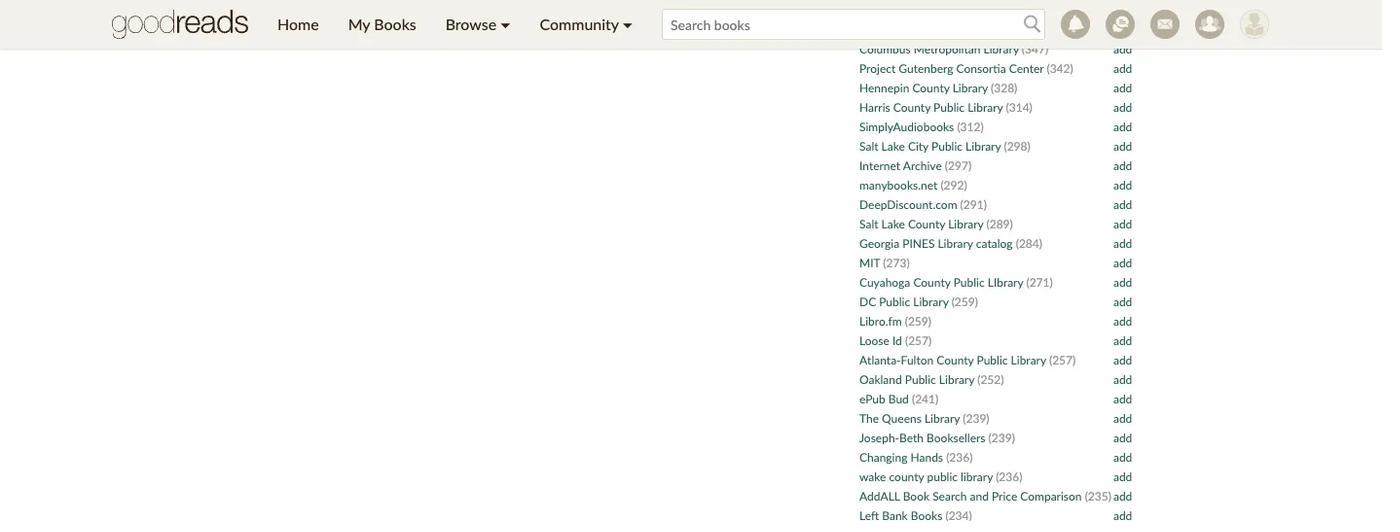 Task type: describe. For each thing, give the bounding box(es) containing it.
mit link
[[860, 256, 881, 270]]

georgia
[[860, 236, 900, 250]]

hennepin county library link
[[860, 80, 988, 94]]

id
[[893, 334, 903, 348]]

addall  book search and price comparison link
[[860, 489, 1082, 503]]

loose id link
[[860, 334, 903, 348]]

community ▾
[[540, 15, 633, 34]]

oakland public library (252)
[[860, 372, 1004, 387]]

add for changing hands (236)
[[1114, 450, 1133, 464]]

joseph-
[[860, 431, 900, 445]]

(235)
[[1085, 489, 1112, 503]]

mit
[[860, 256, 881, 270]]

columbus metropolitan library link
[[860, 41, 1019, 56]]

loose
[[860, 334, 890, 348]]

library down salt lake county library (289)
[[938, 236, 974, 250]]

add link for vroman's bookstore (358)
[[1114, 2, 1133, 17]]

(298)
[[1004, 139, 1031, 153]]

vroman's
[[860, 2, 907, 17]]

cuyahoga
[[860, 275, 911, 289]]

swap.com link
[[860, 22, 912, 36]]

consortia
[[957, 61, 1007, 75]]

beth
[[900, 431, 924, 445]]

add link for columbus metropolitan library (347)
[[1114, 41, 1133, 56]]

public down hennepin county library (328)
[[934, 100, 965, 114]]

county for harris
[[894, 100, 931, 114]]

joseph-beth booksellers link
[[860, 431, 986, 445]]

(328)
[[991, 80, 1018, 94]]

Search books text field
[[662, 9, 1046, 40]]

project
[[860, 61, 896, 75]]

▾ for browse ▾
[[501, 15, 511, 34]]

add for libro.fm (259)
[[1114, 314, 1133, 328]]

bob builder image
[[1241, 10, 1270, 39]]

project gutenberg consortia center link
[[860, 61, 1044, 75]]

add link for simplyaudiobooks (312)
[[1114, 119, 1133, 133]]

add link for salt lake city public library (298)
[[1114, 139, 1133, 153]]

add link for swap.com (356)
[[1114, 22, 1133, 36]]

(358)
[[966, 2, 992, 17]]

epub bud (241)
[[860, 392, 939, 406]]

friend requests image
[[1196, 10, 1225, 39]]

add link for georgia pines library catalog (284)
[[1114, 236, 1133, 250]]

epub bud link
[[860, 392, 909, 406]]

library down project gutenberg consortia center (342)
[[953, 80, 988, 94]]

georgia pines library catalog (284)
[[860, 236, 1043, 250]]

add link for joseph-beth booksellers (239)
[[1114, 431, 1133, 445]]

atlanta-fulton county public library (257)
[[860, 353, 1076, 367]]

(284)
[[1016, 236, 1043, 250]]

simplyaudiobooks
[[860, 119, 955, 133]]

hennepin county library (328)
[[860, 80, 1018, 94]]

add link for salt lake county library (289)
[[1114, 217, 1133, 231]]

wake county public library (236)
[[860, 470, 1023, 484]]

(314)
[[1006, 100, 1033, 114]]

library down the (291)
[[949, 217, 984, 231]]

add link for manybooks.net (292)
[[1114, 178, 1133, 192]]

add for georgia pines library catalog (284)
[[1114, 236, 1133, 250]]

lake for county
[[882, 217, 905, 231]]

columbus metropolitan library (347)
[[860, 41, 1049, 56]]

add link for harris county public library (314)
[[1114, 100, 1133, 114]]

add for cuyahoga county public library (271)
[[1114, 275, 1133, 289]]

metropolitan
[[914, 41, 981, 56]]

add for mit (273)
[[1114, 256, 1133, 270]]

(347)
[[1022, 41, 1049, 56]]

browse ▾
[[446, 15, 511, 34]]

home
[[278, 15, 319, 34]]

libro.fm
[[860, 314, 902, 328]]

internet archive link
[[860, 158, 942, 172]]

cuyahoga county public library link
[[860, 275, 1024, 289]]

add for swap.com (356)
[[1114, 22, 1133, 36]]

my
[[348, 15, 370, 34]]

add for salt lake city public library (298)
[[1114, 139, 1133, 153]]

0 vertical spatial (257)
[[906, 334, 932, 348]]

epub
[[860, 392, 886, 406]]

26 add link from the top
[[1114, 489, 1133, 503]]

add for loose id (257)
[[1114, 334, 1133, 348]]

community
[[540, 15, 619, 34]]

salt for salt lake county library
[[860, 217, 879, 231]]

city
[[908, 139, 929, 153]]

add link for oakland public library (252)
[[1114, 372, 1133, 387]]

swap.com (356)
[[860, 22, 942, 36]]

book
[[903, 489, 930, 503]]

library up (312)
[[968, 100, 1003, 114]]

wake
[[860, 470, 887, 484]]

add link for mit (273)
[[1114, 256, 1133, 270]]

notifications image
[[1061, 10, 1091, 39]]

books
[[374, 15, 416, 34]]

harris county public library (314)
[[860, 100, 1033, 114]]

public left library
[[954, 275, 985, 289]]

public up (297)
[[932, 139, 963, 153]]

loose id (257)
[[860, 334, 932, 348]]

add for manybooks.net (292)
[[1114, 178, 1133, 192]]

add link for dc public library (259)
[[1114, 295, 1133, 309]]

menu containing home
[[263, 0, 648, 49]]

hands
[[911, 450, 944, 464]]

changing hands link
[[860, 450, 944, 464]]

(239) for the queens library (239)
[[963, 411, 990, 426]]

home link
[[263, 0, 334, 49]]

(342)
[[1047, 61, 1074, 75]]

add for wake county public library (236)
[[1114, 470, 1133, 484]]

bud
[[889, 392, 909, 406]]

public
[[927, 470, 958, 484]]

deepdiscount.com link
[[860, 197, 958, 211]]

county
[[890, 470, 925, 484]]

library
[[988, 275, 1024, 289]]

library down cuyahoga county public library link
[[914, 295, 949, 309]]

swap.com
[[860, 22, 912, 36]]

dc
[[860, 295, 877, 309]]

hennepin
[[860, 80, 910, 94]]

Search for books to add to your shelves search field
[[662, 9, 1046, 40]]

1 vertical spatial (259)
[[905, 314, 932, 328]]

1 vertical spatial (257)
[[1050, 353, 1076, 367]]

internet
[[860, 158, 901, 172]]

add for hennepin county library (328)
[[1114, 80, 1133, 94]]

simplyaudiobooks (312)
[[860, 119, 984, 133]]

county down deepdiscount.com (291)
[[908, 217, 946, 231]]

add link for wake county public library (236)
[[1114, 470, 1133, 484]]

atlanta-fulton county public library link
[[860, 353, 1047, 367]]

vroman's bookstore (358)
[[860, 2, 992, 17]]

libro.fm link
[[860, 314, 902, 328]]



Task type: locate. For each thing, give the bounding box(es) containing it.
add link for changing hands (236)
[[1114, 450, 1133, 464]]

(239) right "booksellers"
[[989, 431, 1016, 445]]

menu
[[263, 0, 648, 49]]

23 add from the top
[[1114, 431, 1133, 445]]

0 horizontal spatial (236)
[[947, 450, 973, 464]]

▾ right community
[[623, 15, 633, 34]]

8 add link from the top
[[1114, 139, 1133, 153]]

10 add from the top
[[1114, 178, 1133, 192]]

salt for salt lake city public library
[[860, 139, 879, 153]]

add for salt lake county library (289)
[[1114, 217, 1133, 231]]

15 add from the top
[[1114, 275, 1133, 289]]

public down fulton
[[905, 372, 937, 387]]

1 horizontal spatial (259)
[[952, 295, 979, 309]]

addall  book search and price comparison (235) add
[[860, 489, 1133, 503]]

salt up the internet
[[860, 139, 879, 153]]

add for harris county public library (314)
[[1114, 100, 1133, 114]]

17 add from the top
[[1114, 314, 1133, 328]]

1 salt from the top
[[860, 139, 879, 153]]

fulton
[[901, 353, 934, 367]]

(289)
[[987, 217, 1013, 231]]

pines
[[903, 236, 935, 250]]

(292)
[[941, 178, 968, 192]]

booksellers
[[927, 431, 986, 445]]

1 ▾ from the left
[[501, 15, 511, 34]]

library down (312)
[[966, 139, 1001, 153]]

add for the queens library (239)
[[1114, 411, 1133, 426]]

add for joseph-beth booksellers (239)
[[1114, 431, 1133, 445]]

(257) up fulton
[[906, 334, 932, 348]]

7 add from the top
[[1114, 119, 1133, 133]]

center
[[1010, 61, 1044, 75]]

add for vroman's bookstore (358)
[[1114, 2, 1133, 17]]

▾ inside popup button
[[501, 15, 511, 34]]

add link for internet archive (297)
[[1114, 158, 1133, 172]]

county up harris county public library link at the top
[[913, 80, 950, 94]]

public up (252) in the bottom right of the page
[[977, 353, 1008, 367]]

and
[[970, 489, 989, 503]]

add for oakland public library (252)
[[1114, 372, 1133, 387]]

catalog
[[976, 236, 1013, 250]]

dc public library link
[[860, 295, 949, 309]]

11 add from the top
[[1114, 197, 1133, 211]]

columbus
[[860, 41, 911, 56]]

12 add link from the top
[[1114, 217, 1133, 231]]

atlanta-
[[860, 353, 901, 367]]

county up dc public library (259)
[[914, 275, 951, 289]]

comparison
[[1021, 489, 1082, 503]]

harris county public library link
[[860, 100, 1003, 114]]

3 add link from the top
[[1114, 41, 1133, 56]]

1 vertical spatial (236)
[[996, 470, 1023, 484]]

add link for atlanta-fulton county public library (257)
[[1114, 353, 1133, 367]]

11 add link from the top
[[1114, 197, 1133, 211]]

dc public library (259)
[[860, 295, 979, 309]]

inbox image
[[1151, 10, 1180, 39]]

my group discussions image
[[1106, 10, 1135, 39]]

(239)
[[963, 411, 990, 426], [989, 431, 1016, 445]]

18 add link from the top
[[1114, 334, 1133, 348]]

add for internet archive (297)
[[1114, 158, 1133, 172]]

my books link
[[334, 0, 431, 49]]

community ▾ button
[[525, 0, 648, 49]]

1 lake from the top
[[882, 139, 905, 153]]

0 vertical spatial salt
[[860, 139, 879, 153]]

add for epub bud (241)
[[1114, 392, 1133, 406]]

lake up internet archive link
[[882, 139, 905, 153]]

add link for project gutenberg consortia center (342)
[[1114, 61, 1133, 75]]

oakland
[[860, 372, 902, 387]]

project gutenberg consortia center (342)
[[860, 61, 1074, 75]]

browse
[[446, 15, 497, 34]]

library down atlanta-fulton county public library link
[[940, 372, 975, 387]]

21 add from the top
[[1114, 392, 1133, 406]]

0 vertical spatial (236)
[[947, 450, 973, 464]]

add for columbus metropolitan library (347)
[[1114, 41, 1133, 56]]

1 add from the top
[[1114, 2, 1133, 17]]

county up oakland public library (252)
[[937, 353, 974, 367]]

13 add from the top
[[1114, 236, 1133, 250]]

(259)
[[952, 295, 979, 309], [905, 314, 932, 328]]

(297)
[[945, 158, 972, 172]]

add for atlanta-fulton county public library (257)
[[1114, 353, 1133, 367]]

24 add link from the top
[[1114, 450, 1133, 464]]

browse ▾ button
[[431, 0, 525, 49]]

15 add link from the top
[[1114, 275, 1133, 289]]

1 add link from the top
[[1114, 2, 1133, 17]]

my books
[[348, 15, 416, 34]]

6 add link from the top
[[1114, 100, 1133, 114]]

21 add link from the top
[[1114, 392, 1133, 406]]

archive
[[903, 158, 942, 172]]

▾ for community ▾
[[623, 15, 633, 34]]

2 add link from the top
[[1114, 22, 1133, 36]]

add
[[1114, 2, 1133, 17], [1114, 22, 1133, 36], [1114, 41, 1133, 56], [1114, 61, 1133, 75], [1114, 80, 1133, 94], [1114, 100, 1133, 114], [1114, 119, 1133, 133], [1114, 139, 1133, 153], [1114, 158, 1133, 172], [1114, 178, 1133, 192], [1114, 197, 1133, 211], [1114, 217, 1133, 231], [1114, 236, 1133, 250], [1114, 256, 1133, 270], [1114, 275, 1133, 289], [1114, 295, 1133, 309], [1114, 314, 1133, 328], [1114, 334, 1133, 348], [1114, 353, 1133, 367], [1114, 372, 1133, 387], [1114, 392, 1133, 406], [1114, 411, 1133, 426], [1114, 431, 1133, 445], [1114, 450, 1133, 464], [1114, 470, 1133, 484], [1114, 489, 1133, 503]]

(259) down cuyahoga county public library (271)
[[952, 295, 979, 309]]

cuyahoga county public library (271)
[[860, 275, 1053, 289]]

salt lake city public library link
[[860, 139, 1001, 153]]

1 horizontal spatial (257)
[[1050, 353, 1076, 367]]

county for hennepin
[[913, 80, 950, 94]]

lake for city
[[882, 139, 905, 153]]

salt
[[860, 139, 879, 153], [860, 217, 879, 231]]

18 add from the top
[[1114, 334, 1133, 348]]

(241)
[[912, 392, 939, 406]]

add for dc public library (259)
[[1114, 295, 1133, 309]]

add for deepdiscount.com (291)
[[1114, 197, 1133, 211]]

joseph-beth booksellers (239)
[[860, 431, 1016, 445]]

1 horizontal spatial (236)
[[996, 470, 1023, 484]]

▾ right browse at top
[[501, 15, 511, 34]]

17 add link from the top
[[1114, 314, 1133, 328]]

manybooks.net (292)
[[860, 178, 968, 192]]

salt up georgia
[[860, 217, 879, 231]]

(257)
[[906, 334, 932, 348], [1050, 353, 1076, 367]]

9 add link from the top
[[1114, 158, 1133, 172]]

(259) down dc public library (259)
[[905, 314, 932, 328]]

library up consortia
[[984, 41, 1019, 56]]

14 add link from the top
[[1114, 256, 1133, 270]]

1 vertical spatial (239)
[[989, 431, 1016, 445]]

1 vertical spatial lake
[[882, 217, 905, 231]]

20 add link from the top
[[1114, 372, 1133, 387]]

2 salt from the top
[[860, 217, 879, 231]]

22 add from the top
[[1114, 411, 1133, 426]]

(271)
[[1027, 275, 1053, 289]]

add link for deepdiscount.com (291)
[[1114, 197, 1133, 211]]

0 vertical spatial (239)
[[963, 411, 990, 426]]

2 ▾ from the left
[[623, 15, 633, 34]]

2 lake from the top
[[882, 217, 905, 231]]

add link for epub bud (241)
[[1114, 392, 1133, 406]]

20 add from the top
[[1114, 372, 1133, 387]]

internet archive (297)
[[860, 158, 972, 172]]

the
[[860, 411, 879, 426]]

(236) up price
[[996, 470, 1023, 484]]

add for project gutenberg consortia center (342)
[[1114, 61, 1133, 75]]

9 add from the top
[[1114, 158, 1133, 172]]

25 add from the top
[[1114, 470, 1133, 484]]

0 vertical spatial lake
[[882, 139, 905, 153]]

library down (271)
[[1011, 353, 1047, 367]]

0 vertical spatial (259)
[[952, 295, 979, 309]]

georgia pines library catalog link
[[860, 236, 1013, 250]]

10 add link from the top
[[1114, 178, 1133, 192]]

library up joseph-beth booksellers (239)
[[925, 411, 960, 426]]

5 add from the top
[[1114, 80, 1133, 94]]

16 add from the top
[[1114, 295, 1133, 309]]

harris
[[860, 100, 891, 114]]

23 add link from the top
[[1114, 431, 1133, 445]]

changing
[[860, 450, 908, 464]]

vroman's bookstore link
[[860, 2, 963, 17]]

add link for libro.fm (259)
[[1114, 314, 1133, 328]]

26 add from the top
[[1114, 489, 1133, 503]]

(273)
[[884, 256, 910, 270]]

add link for hennepin county library (328)
[[1114, 80, 1133, 94]]

(257) down (271)
[[1050, 353, 1076, 367]]

6 add from the top
[[1114, 100, 1133, 114]]

25 add link from the top
[[1114, 470, 1133, 484]]

(236)
[[947, 450, 973, 464], [996, 470, 1023, 484]]

deepdiscount.com (291)
[[860, 197, 987, 211]]

(236) down "booksellers"
[[947, 450, 973, 464]]

7 add link from the top
[[1114, 119, 1133, 133]]

lake
[[882, 139, 905, 153], [882, 217, 905, 231]]

1 horizontal spatial ▾
[[623, 15, 633, 34]]

add link for the queens library (239)
[[1114, 411, 1133, 426]]

deepdiscount.com
[[860, 197, 958, 211]]

3 add from the top
[[1114, 41, 1133, 56]]

price
[[992, 489, 1018, 503]]

4 add link from the top
[[1114, 61, 1133, 75]]

libro.fm (259)
[[860, 314, 932, 328]]

▾
[[501, 15, 511, 34], [623, 15, 633, 34]]

5 add link from the top
[[1114, 80, 1133, 94]]

13 add link from the top
[[1114, 236, 1133, 250]]

16 add link from the top
[[1114, 295, 1133, 309]]

19 add from the top
[[1114, 353, 1133, 367]]

(239) up "booksellers"
[[963, 411, 990, 426]]

1 vertical spatial salt
[[860, 217, 879, 231]]

county for cuyahoga
[[914, 275, 951, 289]]

lake up georgia
[[882, 217, 905, 231]]

addall
[[860, 489, 900, 503]]

8 add from the top
[[1114, 139, 1133, 153]]

county
[[913, 80, 950, 94], [894, 100, 931, 114], [908, 217, 946, 231], [914, 275, 951, 289], [937, 353, 974, 367]]

0 horizontal spatial ▾
[[501, 15, 511, 34]]

▾ inside dropdown button
[[623, 15, 633, 34]]

4 add from the top
[[1114, 61, 1133, 75]]

2 add from the top
[[1114, 22, 1133, 36]]

manybooks.net
[[860, 178, 938, 192]]

add for simplyaudiobooks (312)
[[1114, 119, 1133, 133]]

salt lake city public library (298)
[[860, 139, 1031, 153]]

library
[[961, 470, 993, 484]]

(356)
[[915, 22, 942, 36]]

public up libro.fm (259)
[[880, 295, 911, 309]]

19 add link from the top
[[1114, 353, 1133, 367]]

add link for cuyahoga county public library (271)
[[1114, 275, 1133, 289]]

wake county public library link
[[860, 470, 993, 484]]

0 horizontal spatial (257)
[[906, 334, 932, 348]]

(252)
[[978, 372, 1004, 387]]

(312)
[[958, 119, 984, 133]]

22 add link from the top
[[1114, 411, 1133, 426]]

(239) for joseph-beth booksellers (239)
[[989, 431, 1016, 445]]

14 add from the top
[[1114, 256, 1133, 270]]

12 add from the top
[[1114, 217, 1133, 231]]

0 horizontal spatial (259)
[[905, 314, 932, 328]]

public
[[934, 100, 965, 114], [932, 139, 963, 153], [954, 275, 985, 289], [880, 295, 911, 309], [977, 353, 1008, 367], [905, 372, 937, 387]]

bookstore
[[910, 2, 963, 17]]

county up simplyaudiobooks link
[[894, 100, 931, 114]]

add link for loose id (257)
[[1114, 334, 1133, 348]]

mit (273)
[[860, 256, 910, 270]]

(291)
[[961, 197, 987, 211]]

manybooks.net link
[[860, 178, 938, 192]]

changing hands (236)
[[860, 450, 973, 464]]

24 add from the top
[[1114, 450, 1133, 464]]



Task type: vqa. For each thing, say whether or not it's contained in the screenshot.


